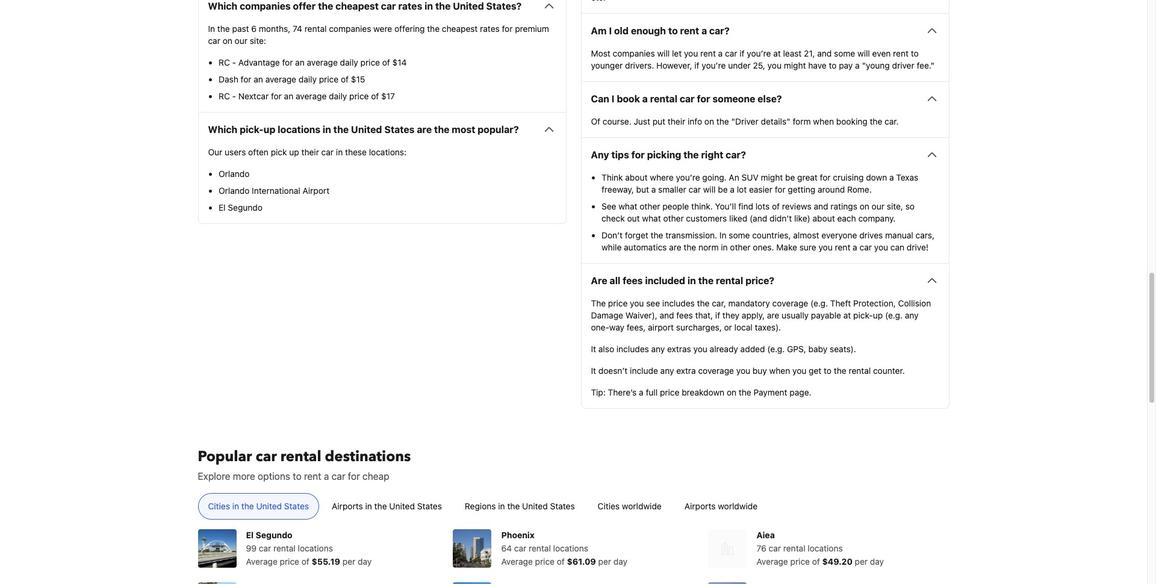 Task type: vqa. For each thing, say whether or not it's contained in the screenshot.
sleeping
no



Task type: locate. For each thing, give the bounding box(es) containing it.
1 horizontal spatial when
[[813, 116, 834, 127]]

1 horizontal spatial in
[[720, 230, 727, 240]]

if up under
[[740, 48, 745, 59]]

2 horizontal spatial an
[[295, 57, 305, 68]]

to up let in the right of the page
[[668, 25, 678, 36]]

0 vertical spatial it
[[591, 344, 596, 354]]

0 horizontal spatial our
[[235, 36, 248, 46]]

cities worldwide
[[598, 501, 662, 511]]

it left "doesn't"
[[591, 366, 596, 376]]

cities in the united states button
[[198, 493, 319, 520]]

car right "76"
[[769, 543, 781, 554]]

at down theft
[[844, 310, 851, 321]]

1 vertical spatial about
[[813, 213, 835, 224]]

74
[[293, 24, 302, 34]]

in down more
[[232, 501, 239, 511]]

you up waiver),
[[630, 298, 644, 309]]

rates inside dropdown button
[[398, 1, 422, 12]]

of inside 'aiea 76 car rental locations average price of $49.20 per day'
[[812, 557, 820, 567]]

they
[[723, 310, 740, 321]]

for right tips
[[631, 150, 645, 160]]

0 vertical spatial -
[[232, 57, 236, 68]]

just
[[634, 116, 650, 127]]

0 horizontal spatial be
[[718, 184, 728, 195]]

segundo
[[228, 203, 263, 213], [256, 530, 293, 540]]

in inside don't forget the transmission. in some countries, almost everyone drives manual cars, while automatics are the norm in other ones. make sure you rent a car you can drive!
[[720, 230, 727, 240]]

rates up offering
[[398, 1, 422, 12]]

old
[[614, 25, 629, 36]]

0 vertical spatial any
[[905, 310, 919, 321]]

1 horizontal spatial our
[[872, 201, 885, 212]]

0 vertical spatial i
[[609, 25, 612, 36]]

getting
[[788, 184, 816, 195]]

1 vertical spatial cheapest
[[442, 24, 478, 34]]

1 vertical spatial -
[[232, 91, 236, 101]]

on up company. at the right of page
[[860, 201, 870, 212]]

0 horizontal spatial airports
[[332, 501, 363, 511]]

if
[[740, 48, 745, 59], [695, 60, 699, 71], [715, 310, 720, 321]]

2 vertical spatial (e.g.
[[767, 344, 785, 354]]

locations inside el segundo 99 car rental locations average price of $55.19 per day
[[298, 543, 333, 554]]

3 average from the left
[[757, 557, 788, 567]]

0 vertical spatial el
[[219, 203, 226, 213]]

1 vertical spatial el
[[246, 530, 254, 540]]

site:
[[250, 36, 266, 46]]

1 - from the top
[[232, 57, 236, 68]]

1 horizontal spatial airports
[[685, 501, 716, 511]]

1 vertical spatial it
[[591, 366, 596, 376]]

site,
[[887, 201, 903, 212]]

airports inside "button"
[[685, 501, 716, 511]]

cheapest inside 'in the past 6 months, 74 rental companies were offering the cheapest rates for premium car on our site:'
[[442, 24, 478, 34]]

in right norm
[[721, 242, 728, 252]]

0 horizontal spatial average
[[246, 557, 278, 567]]

"driver
[[731, 116, 759, 127]]

other down people
[[663, 213, 684, 224]]

options
[[258, 471, 290, 482]]

cheap car rental in dania beach image
[[198, 583, 236, 584]]

0 vertical spatial some
[[834, 48, 855, 59]]

1 it from the top
[[591, 344, 596, 354]]

car inside 'phoenix 64 car rental locations average price of $61.09 per day'
[[514, 543, 527, 554]]

which up our
[[208, 124, 237, 135]]

companies for most
[[613, 48, 655, 59]]

worldwide inside 'button'
[[622, 501, 662, 511]]

tab list
[[188, 493, 959, 520]]

rates
[[398, 1, 422, 12], [480, 24, 500, 34]]

2 horizontal spatial per
[[855, 557, 868, 567]]

1 horizontal spatial rates
[[480, 24, 500, 34]]

these
[[345, 147, 367, 157]]

average down dash for an average daily price of $15
[[296, 91, 327, 101]]

- for advantage
[[232, 57, 236, 68]]

0 vertical spatial in
[[208, 24, 215, 34]]

payable
[[811, 310, 841, 321]]

1 vertical spatial coverage
[[698, 366, 734, 376]]

rent right let in the right of the page
[[700, 48, 716, 59]]

price left "$49.20"
[[790, 557, 810, 567]]

2 - from the top
[[232, 91, 236, 101]]

worldwide inside "button"
[[718, 501, 758, 511]]

an
[[729, 172, 739, 183]]

0 horizontal spatial cities
[[208, 501, 230, 511]]

going.
[[702, 172, 727, 183]]

per right "$49.20"
[[855, 557, 868, 567]]

will left let in the right of the page
[[657, 48, 670, 59]]

make
[[776, 242, 797, 252]]

1 horizontal spatial if
[[715, 310, 720, 321]]

any for it doesn't include any extra coverage you buy when you get to the rental counter.
[[660, 366, 674, 376]]

1 horizontal spatial might
[[784, 60, 806, 71]]

0 horizontal spatial what
[[619, 201, 637, 212]]

0 horizontal spatial in
[[208, 24, 215, 34]]

states inside regions in the united states button
[[550, 501, 575, 511]]

our down "past"
[[235, 36, 248, 46]]

(e.g. left gps,
[[767, 344, 785, 354]]

cheapest up were
[[336, 1, 379, 12]]

will down going.
[[703, 184, 716, 195]]

a right book
[[642, 94, 648, 104]]

any
[[905, 310, 919, 321], [651, 344, 665, 354], [660, 366, 674, 376]]

about inside see what other people think. you'll find lots of reviews and ratings on our site, so check out what other customers liked (and didn't like) about each company.
[[813, 213, 835, 224]]

worldwide for airports worldwide
[[718, 501, 758, 511]]

will up "young
[[858, 48, 870, 59]]

local
[[734, 322, 753, 333]]

are up taxes).
[[767, 310, 779, 321]]

el for el segundo
[[219, 203, 226, 213]]

0 horizontal spatial will
[[657, 48, 670, 59]]

might inside most companies will let you rent a car if you're at least 21, and some will even rent to younger drivers. however, if you're under 25, you might have to pay a "young driver fee."
[[784, 60, 806, 71]]

of inside see what other people think. you'll find lots of reviews and ratings on our site, so check out what other customers liked (and didn't like) about each company.
[[772, 201, 780, 212]]

price left $61.09 on the bottom
[[535, 557, 555, 567]]

0 vertical spatial rates
[[398, 1, 422, 12]]

1 day from the left
[[358, 557, 372, 567]]

you inside "the price you see includes the car, mandatory coverage (e.g. theft protection, collision damage waiver), and fees that, if they apply, are usually payable at pick-up (e.g. any one-way fees, airport surcharges, or local taxes)."
[[630, 298, 644, 309]]

locations up "$49.20"
[[808, 543, 843, 554]]

price up damage
[[608, 298, 628, 309]]

car up "dash"
[[208, 36, 220, 46]]

i inside dropdown button
[[612, 94, 615, 104]]

if down car,
[[715, 310, 720, 321]]

our inside see what other people think. you'll find lots of reviews and ratings on our site, so check out what other customers liked (and didn't like) about each company.
[[872, 201, 885, 212]]

0 vertical spatial at
[[773, 48, 781, 59]]

(e.g.
[[811, 298, 828, 309], [885, 310, 903, 321], [767, 344, 785, 354]]

to
[[668, 25, 678, 36], [911, 48, 919, 59], [829, 60, 837, 71], [824, 366, 832, 376], [293, 471, 302, 482]]

in
[[425, 1, 433, 12], [323, 124, 331, 135], [336, 147, 343, 157], [721, 242, 728, 252], [688, 275, 696, 286], [232, 501, 239, 511], [365, 501, 372, 511], [498, 501, 505, 511]]

2 which from the top
[[208, 124, 237, 135]]

of inside el segundo 99 car rental locations average price of $55.19 per day
[[302, 557, 309, 567]]

you down drives
[[874, 242, 888, 252]]

el for el segundo 99 car rental locations average price of $55.19 per day
[[246, 530, 254, 540]]

are
[[591, 275, 607, 286]]

in left "past"
[[208, 24, 215, 34]]

1 horizontal spatial you're
[[702, 60, 726, 71]]

am
[[591, 25, 607, 36]]

you're up the smaller
[[676, 172, 700, 183]]

0 vertical spatial fees
[[623, 275, 643, 286]]

1 vertical spatial might
[[761, 172, 783, 183]]

per right $61.09 on the bottom
[[598, 557, 611, 567]]

per inside 'aiea 76 car rental locations average price of $49.20 per day'
[[855, 557, 868, 567]]

are inside "the price you see includes the car, mandatory coverage (e.g. theft protection, collision damage waiver), and fees that, if they apply, are usually payable at pick-up (e.g. any one-way fees, airport surcharges, or local taxes)."
[[767, 310, 779, 321]]

2 vertical spatial average
[[296, 91, 327, 101]]

includes
[[662, 298, 695, 309], [617, 344, 649, 354]]

1 vertical spatial some
[[729, 230, 750, 240]]

of left "$49.20"
[[812, 557, 820, 567]]

locations inside dropdown button
[[278, 124, 320, 135]]

for up info
[[697, 94, 710, 104]]

an up dash for an average daily price of $15
[[295, 57, 305, 68]]

don't forget the transmission. in some countries, almost everyone drives manual cars, while automatics are the norm in other ones. make sure you rent a car you can drive!
[[602, 230, 935, 252]]

1 vertical spatial i
[[612, 94, 615, 104]]

- for nextcar
[[232, 91, 236, 101]]

per inside 'phoenix 64 car rental locations average price of $61.09 per day'
[[598, 557, 611, 567]]

states for airports in the united states
[[417, 501, 442, 511]]

someone
[[713, 94, 755, 104]]

1 worldwide from the left
[[622, 501, 662, 511]]

0 horizontal spatial their
[[301, 147, 319, 157]]

united for regions in the united states
[[522, 501, 548, 511]]

car up under
[[725, 48, 737, 59]]

up
[[264, 124, 275, 135], [289, 147, 299, 157], [873, 310, 883, 321]]

average for phoenix 64 car rental locations average price of $61.09 per day
[[501, 557, 533, 567]]

a right enough
[[702, 25, 707, 36]]

to right options
[[293, 471, 302, 482]]

worldwide for cities worldwide
[[622, 501, 662, 511]]

0 horizontal spatial el
[[219, 203, 226, 213]]

2 horizontal spatial other
[[730, 242, 751, 252]]

our up company. at the right of page
[[872, 201, 885, 212]]

2 vertical spatial up
[[873, 310, 883, 321]]

segundo inside el segundo 99 car rental locations average price of $55.19 per day
[[256, 530, 293, 540]]

1 average from the left
[[246, 557, 278, 567]]

cheapest
[[336, 1, 379, 12], [442, 24, 478, 34]]

price right full
[[660, 387, 680, 398]]

pick-
[[240, 124, 264, 135], [853, 310, 873, 321]]

what right out
[[642, 213, 661, 224]]

where
[[650, 172, 674, 183]]

states inside 'airports in the united states' button
[[417, 501, 442, 511]]

the
[[318, 1, 333, 12], [435, 1, 451, 12], [217, 24, 230, 34], [427, 24, 440, 34], [717, 116, 729, 127], [870, 116, 882, 127], [333, 124, 349, 135], [434, 124, 449, 135], [684, 150, 699, 160], [651, 230, 663, 240], [684, 242, 696, 252], [698, 275, 714, 286], [697, 298, 710, 309], [834, 366, 847, 376], [739, 387, 751, 398], [241, 501, 254, 511], [374, 501, 387, 511], [507, 501, 520, 511]]

1 vertical spatial orlando
[[219, 186, 250, 196]]

0 vertical spatial and
[[817, 48, 832, 59]]

0 horizontal spatial rates
[[398, 1, 422, 12]]

coverage
[[772, 298, 808, 309], [698, 366, 734, 376]]

some inside most companies will let you rent a car if you're at least 21, and some will even rent to younger drivers. however, if you're under 25, you might have to pay a "young driver fee."
[[834, 48, 855, 59]]

average inside 'aiea 76 car rental locations average price of $49.20 per day'
[[757, 557, 788, 567]]

2 worldwide from the left
[[718, 501, 758, 511]]

nextcar
[[238, 91, 269, 101]]

rent up let in the right of the page
[[680, 25, 699, 36]]

companies inside most companies will let you rent a car if you're at least 21, and some will even rent to younger drivers. however, if you're under 25, you might have to pay a "young driver fee."
[[613, 48, 655, 59]]

coverage up usually
[[772, 298, 808, 309]]

0 horizontal spatial coverage
[[698, 366, 734, 376]]

our inside 'in the past 6 months, 74 rental companies were offering the cheapest rates for premium car on our site:'
[[235, 36, 248, 46]]

2 per from the left
[[598, 557, 611, 567]]

airports inside button
[[332, 501, 363, 511]]

segundo for el segundo
[[228, 203, 263, 213]]

any down collision
[[905, 310, 919, 321]]

1 orlando from the top
[[219, 169, 250, 179]]

what up out
[[619, 201, 637, 212]]

up inside dropdown button
[[264, 124, 275, 135]]

are inside don't forget the transmission. in some countries, almost everyone drives manual cars, while automatics are the norm in other ones. make sure you rent a car you can drive!
[[669, 242, 681, 252]]

customers
[[686, 213, 727, 224]]

coverage inside "the price you see includes the car, mandatory coverage (e.g. theft protection, collision damage waiver), and fees that, if they apply, are usually payable at pick-up (e.g. any one-way fees, airport surcharges, or local taxes)."
[[772, 298, 808, 309]]

more
[[233, 471, 255, 482]]

locations up $55.19
[[298, 543, 333, 554]]

rental inside popular car rental destinations explore more options to rent a car for cheap
[[280, 447, 321, 467]]

el inside el segundo 99 car rental locations average price of $55.19 per day
[[246, 530, 254, 540]]

cities inside 'button'
[[598, 501, 620, 511]]

in down customers
[[720, 230, 727, 240]]

airports for airports worldwide
[[685, 501, 716, 511]]

2 vertical spatial companies
[[613, 48, 655, 59]]

dash for an average daily price of $15
[[219, 74, 365, 84]]

2 vertical spatial daily
[[329, 91, 347, 101]]

are inside dropdown button
[[417, 124, 432, 135]]

to inside popular car rental destinations explore more options to rent a car for cheap
[[293, 471, 302, 482]]

it also includes any extras you already added (e.g. gps, baby seats).
[[591, 344, 856, 354]]

car inside 'in the past 6 months, 74 rental companies were offering the cheapest rates for premium car on our site:'
[[208, 36, 220, 46]]

car inside don't forget the transmission. in some countries, almost everyone drives manual cars, while automatics are the norm in other ones. make sure you rent a car you can drive!
[[860, 242, 872, 252]]

1 vertical spatial segundo
[[256, 530, 293, 540]]

1 horizontal spatial average
[[501, 557, 533, 567]]

i right can
[[612, 94, 615, 104]]

2 vertical spatial and
[[660, 310, 674, 321]]

companies for which
[[240, 1, 291, 12]]

rent inside popular car rental destinations explore more options to rent a car for cheap
[[304, 471, 321, 482]]

an for nextcar
[[284, 91, 293, 101]]

orlando for orlando
[[219, 169, 250, 179]]

fee."
[[917, 60, 935, 71]]

so
[[906, 201, 915, 212]]

per for phoenix 64 car rental locations average price of $61.09 per day
[[598, 557, 611, 567]]

theft
[[830, 298, 851, 309]]

other
[[640, 201, 660, 212], [663, 213, 684, 224], [730, 242, 751, 252]]

1 cities from the left
[[208, 501, 230, 511]]

for down states?
[[502, 24, 513, 34]]

3 day from the left
[[870, 557, 884, 567]]

0 vertical spatial companies
[[240, 1, 291, 12]]

2 orlando from the top
[[219, 186, 250, 196]]

to inside "am i old enough to rent a car?" dropdown button
[[668, 25, 678, 36]]

worldwide
[[622, 501, 662, 511], [718, 501, 758, 511]]

daily up rc - nextcar for an average daily price of $17
[[299, 74, 317, 84]]

rc up "dash"
[[219, 57, 230, 68]]

and up airport
[[660, 310, 674, 321]]

1 vertical spatial be
[[718, 184, 728, 195]]

1 horizontal spatial includes
[[662, 298, 695, 309]]

suv
[[742, 172, 759, 183]]

destinations
[[325, 447, 411, 467]]

- up "dash"
[[232, 57, 236, 68]]

least
[[783, 48, 802, 59]]

average inside 'phoenix 64 car rental locations average price of $61.09 per day'
[[501, 557, 533, 567]]

will
[[657, 48, 670, 59], [858, 48, 870, 59], [703, 184, 716, 195]]

rc for rc - nextcar for an average daily price of $17
[[219, 91, 230, 101]]

details"
[[761, 116, 791, 127]]

airports up cheap car rental in aiea image
[[685, 501, 716, 511]]

you
[[684, 48, 698, 59], [768, 60, 782, 71], [819, 242, 833, 252], [874, 242, 888, 252], [630, 298, 644, 309], [693, 344, 708, 354], [736, 366, 750, 376], [793, 366, 807, 376]]

tab list containing cities in the united states
[[188, 493, 959, 520]]

3 per from the left
[[855, 557, 868, 567]]

price
[[360, 57, 380, 68], [319, 74, 339, 84], [349, 91, 369, 101], [608, 298, 628, 309], [660, 387, 680, 398], [280, 557, 299, 567], [535, 557, 555, 567], [790, 557, 810, 567]]

rental right 74 at top left
[[305, 24, 327, 34]]

average for nextcar
[[296, 91, 327, 101]]

popular
[[198, 447, 252, 467]]

0 vertical spatial other
[[640, 201, 660, 212]]

and up the have
[[817, 48, 832, 59]]

rental up options
[[280, 447, 321, 467]]

their right put
[[668, 116, 685, 127]]

of up "didn't" in the top right of the page
[[772, 201, 780, 212]]

1 vertical spatial fees
[[676, 310, 693, 321]]

0 vertical spatial rc
[[219, 57, 230, 68]]

while
[[602, 242, 622, 252]]

1 horizontal spatial up
[[289, 147, 299, 157]]

daily for nextcar
[[329, 91, 347, 101]]

you're up '25,'
[[747, 48, 771, 59]]

0 horizontal spatial per
[[343, 557, 355, 567]]

states inside the cities in the united states button
[[284, 501, 309, 511]]

1 airports from the left
[[332, 501, 363, 511]]

think about where you're going. an suv might be great for cruising down a texas freeway, but a smaller car will be a lot easier for getting around rome.
[[602, 172, 919, 195]]

1 horizontal spatial will
[[703, 184, 716, 195]]

2 it from the top
[[591, 366, 596, 376]]

0 horizontal spatial pick-
[[240, 124, 264, 135]]

companies down which companies offer the cheapest car rates  in the united states?
[[329, 24, 371, 34]]

have
[[808, 60, 827, 71]]

almost
[[793, 230, 819, 240]]

an for advantage
[[295, 57, 305, 68]]

put
[[653, 116, 666, 127]]

$15
[[351, 74, 365, 84]]

1 horizontal spatial pick-
[[853, 310, 873, 321]]

1 horizontal spatial companies
[[329, 24, 371, 34]]

often
[[248, 147, 269, 157]]

car
[[381, 1, 396, 12], [208, 36, 220, 46], [725, 48, 737, 59], [680, 94, 695, 104], [321, 147, 334, 157], [689, 184, 701, 195], [860, 242, 872, 252], [256, 447, 277, 467], [332, 471, 345, 482], [259, 543, 271, 554], [514, 543, 527, 554], [769, 543, 781, 554]]

united for airports in the united states
[[389, 501, 415, 511]]

2 average from the left
[[501, 557, 533, 567]]

1 vertical spatial are
[[669, 242, 681, 252]]

united up these
[[351, 124, 382, 135]]

2 cities from the left
[[598, 501, 620, 511]]

states for cities in the united states
[[284, 501, 309, 511]]

all
[[610, 275, 621, 286]]

0 vertical spatial about
[[625, 172, 648, 183]]

in inside don't forget the transmission. in some countries, almost everyone drives manual cars, while automatics are the norm in other ones. make sure you rent a car you can drive!
[[721, 242, 728, 252]]

1 vertical spatial includes
[[617, 344, 649, 354]]

texas
[[896, 172, 919, 183]]

1 vertical spatial at
[[844, 310, 851, 321]]

1 rc from the top
[[219, 57, 230, 68]]

2 horizontal spatial (e.g.
[[885, 310, 903, 321]]

united for cities in the united states
[[256, 501, 282, 511]]

1 horizontal spatial an
[[284, 91, 293, 101]]

1 which from the top
[[208, 1, 237, 12]]

a inside don't forget the transmission. in some countries, almost everyone drives manual cars, while automatics are the norm in other ones. make sure you rent a car you can drive!
[[853, 242, 857, 252]]

a right let in the right of the page
[[718, 48, 723, 59]]

which
[[208, 1, 237, 12], [208, 124, 237, 135]]

car? up an
[[726, 150, 746, 160]]

be down going.
[[718, 184, 728, 195]]

1 vertical spatial in
[[720, 230, 727, 240]]

states up 'phoenix 64 car rental locations average price of $61.09 per day'
[[550, 501, 575, 511]]

can
[[591, 94, 609, 104]]

fees
[[623, 275, 643, 286], [676, 310, 693, 321]]

0 horizontal spatial might
[[761, 172, 783, 183]]

0 vertical spatial average
[[307, 57, 338, 68]]

$49.20
[[822, 557, 853, 567]]

car? up under
[[709, 25, 730, 36]]

out
[[627, 213, 640, 224]]

the inside "the price you see includes the car, mandatory coverage (e.g. theft protection, collision damage waiver), and fees that, if they apply, are usually payable at pick-up (e.g. any one-way fees, airport surcharges, or local taxes)."
[[697, 298, 710, 309]]

it
[[591, 344, 596, 354], [591, 366, 596, 376]]

i left old
[[609, 25, 612, 36]]

1 horizontal spatial coverage
[[772, 298, 808, 309]]

phoenix
[[501, 530, 535, 540]]

rental up car,
[[716, 275, 743, 286]]

2 horizontal spatial you're
[[747, 48, 771, 59]]

- down "dash"
[[232, 91, 236, 101]]

am i old enough to rent a car? button
[[591, 24, 939, 38]]

you left buy at the right of page
[[736, 366, 750, 376]]

0 vertical spatial you're
[[747, 48, 771, 59]]

i for can
[[612, 94, 615, 104]]

car,
[[712, 298, 726, 309]]

states
[[384, 124, 415, 135], [284, 501, 309, 511], [417, 501, 442, 511], [550, 501, 575, 511]]

2 horizontal spatial up
[[873, 310, 883, 321]]

(e.g. up payable
[[811, 298, 828, 309]]

car inside dropdown button
[[381, 1, 396, 12]]

daily for advantage
[[340, 57, 358, 68]]

1 vertical spatial other
[[663, 213, 684, 224]]

1 vertical spatial rc
[[219, 91, 230, 101]]

rc for rc - advantage for an average daily price of $14
[[219, 57, 230, 68]]

regions in the united states button
[[455, 493, 585, 520]]

for
[[502, 24, 513, 34], [282, 57, 293, 68], [241, 74, 251, 84], [271, 91, 282, 101], [697, 94, 710, 104], [631, 150, 645, 160], [820, 172, 831, 183], [775, 184, 786, 195], [348, 471, 360, 482]]

1 horizontal spatial be
[[785, 172, 795, 183]]

1 horizontal spatial cities
[[598, 501, 620, 511]]

0 vertical spatial coverage
[[772, 298, 808, 309]]

which up "past"
[[208, 1, 237, 12]]

i inside dropdown button
[[609, 25, 612, 36]]

1 vertical spatial what
[[642, 213, 661, 224]]

will inside think about where you're going. an suv might be great for cruising down a texas freeway, but a smaller car will be a lot easier for getting around rome.
[[703, 184, 716, 195]]

i for am
[[609, 25, 612, 36]]

average up dash for an average daily price of $15
[[307, 57, 338, 68]]

cheapest inside dropdown button
[[336, 1, 379, 12]]

cities for cities in the united states
[[208, 501, 230, 511]]

2 rc from the top
[[219, 91, 230, 101]]

1 horizontal spatial what
[[642, 213, 661, 224]]

an down dash for an average daily price of $15
[[284, 91, 293, 101]]

when right form
[[813, 116, 834, 127]]

1 vertical spatial and
[[814, 201, 828, 212]]

full
[[646, 387, 658, 398]]

2 day from the left
[[614, 557, 628, 567]]

1 per from the left
[[343, 557, 355, 567]]

0 vertical spatial if
[[740, 48, 745, 59]]

one-
[[591, 322, 609, 333]]

what
[[619, 201, 637, 212], [642, 213, 661, 224]]

up inside "the price you see includes the car, mandatory coverage (e.g. theft protection, collision damage waiver), and fees that, if they apply, are usually payable at pick-up (e.g. any one-way fees, airport surcharges, or local taxes)."
[[873, 310, 883, 321]]

car up were
[[381, 1, 396, 12]]

other down but on the top of the page
[[640, 201, 660, 212]]

1 vertical spatial pick-
[[853, 310, 873, 321]]

rental inside el segundo 99 car rental locations average price of $55.19 per day
[[273, 543, 296, 554]]

day right $61.09 on the bottom
[[614, 557, 628, 567]]

2 vertical spatial if
[[715, 310, 720, 321]]

states inside which pick-up locations in the united states are the most popular? dropdown button
[[384, 124, 415, 135]]

ones.
[[753, 242, 774, 252]]

get
[[809, 366, 822, 376]]

1 horizontal spatial worldwide
[[718, 501, 758, 511]]

be up getting
[[785, 172, 795, 183]]

international
[[252, 186, 300, 196]]

car down drives
[[860, 242, 872, 252]]

if right however,
[[695, 60, 699, 71]]

2 vertical spatial other
[[730, 242, 751, 252]]

0 horizontal spatial about
[[625, 172, 648, 183]]

norm
[[699, 242, 719, 252]]

it for it also includes any extras you already added (e.g. gps, baby seats).
[[591, 344, 596, 354]]

cities for cities worldwide
[[598, 501, 620, 511]]

in right included
[[688, 275, 696, 286]]

everyone
[[822, 230, 857, 240]]

cities inside button
[[208, 501, 230, 511]]

added
[[741, 344, 765, 354]]

0 vertical spatial which
[[208, 1, 237, 12]]

2 airports from the left
[[685, 501, 716, 511]]

and inside "the price you see includes the car, mandatory coverage (e.g. theft protection, collision damage waiver), and fees that, if they apply, are usually payable at pick-up (e.g. any one-way fees, airport surcharges, or local taxes)."
[[660, 310, 674, 321]]

rental down phoenix
[[529, 543, 551, 554]]



Task type: describe. For each thing, give the bounding box(es) containing it.
dash
[[219, 74, 238, 84]]

1 vertical spatial their
[[301, 147, 319, 157]]

cities in the united states
[[208, 501, 309, 511]]

0 vertical spatial be
[[785, 172, 795, 183]]

1 vertical spatial an
[[254, 74, 263, 84]]

1 vertical spatial car?
[[726, 150, 746, 160]]

2 horizontal spatial will
[[858, 48, 870, 59]]

don't
[[602, 230, 623, 240]]

of inside 'phoenix 64 car rental locations average price of $61.09 per day'
[[557, 557, 565, 567]]

1 horizontal spatial (e.g.
[[811, 298, 828, 309]]

surcharges,
[[676, 322, 722, 333]]

any inside "the price you see includes the car, mandatory coverage (e.g. theft protection, collision damage waiver), and fees that, if they apply, are usually payable at pick-up (e.g. any one-way fees, airport surcharges, or local taxes)."
[[905, 310, 919, 321]]

popular car rental destinations explore more options to rent a car for cheap
[[198, 447, 411, 482]]

of left $17
[[371, 91, 379, 101]]

offer
[[293, 1, 316, 12]]

premium
[[515, 24, 549, 34]]

in up offering
[[425, 1, 433, 12]]

for up around
[[820, 172, 831, 183]]

for right easier
[[775, 184, 786, 195]]

you right let in the right of the page
[[684, 48, 698, 59]]

explore
[[198, 471, 230, 482]]

you right sure
[[819, 242, 833, 252]]

driver
[[892, 60, 915, 71]]

most
[[452, 124, 475, 135]]

car inside most companies will let you rent a car if you're at least 21, and some will even rent to younger drivers. however, if you're under 25, you might have to pay a "young driver fee."
[[725, 48, 737, 59]]

drive!
[[907, 242, 929, 252]]

in up our users often pick up their car in these locations:
[[323, 124, 331, 135]]

rental inside dropdown button
[[716, 275, 743, 286]]

car left these
[[321, 147, 334, 157]]

you left get
[[793, 366, 807, 376]]

which for which companies offer the cheapest car rates  in the united states?
[[208, 1, 237, 12]]

on right info
[[705, 116, 714, 127]]

day for aiea 76 car rental locations average price of $49.20 per day
[[870, 557, 884, 567]]

down
[[866, 172, 887, 183]]

a right but on the top of the page
[[651, 184, 656, 195]]

1 vertical spatial up
[[289, 147, 299, 157]]

to right get
[[824, 366, 832, 376]]

see
[[646, 298, 660, 309]]

0 horizontal spatial when
[[769, 366, 790, 376]]

seats).
[[830, 344, 856, 354]]

payment
[[754, 387, 787, 398]]

for inside 'in the past 6 months, 74 rental companies were offering the cheapest rates for premium car on our site:'
[[502, 24, 513, 34]]

you're inside think about where you're going. an suv might be great for cruising down a texas freeway, but a smaller car will be a lot easier for getting around rome.
[[676, 172, 700, 183]]

price up $15
[[360, 57, 380, 68]]

for inside dropdown button
[[697, 94, 710, 104]]

on inside 'in the past 6 months, 74 rental companies were offering the cheapest rates for premium car on our site:'
[[223, 36, 232, 46]]

mandatory
[[728, 298, 770, 309]]

can i book a rental car for someone else?
[[591, 94, 782, 104]]

can
[[891, 242, 905, 252]]

any tips for picking the right car? button
[[591, 148, 939, 162]]

any tips for picking the right car?
[[591, 150, 746, 160]]

day for phoenix 64 car rental locations average price of $61.09 per day
[[614, 557, 628, 567]]

to up fee."
[[911, 48, 919, 59]]

0 horizontal spatial (e.g.
[[767, 344, 785, 354]]

tips
[[612, 150, 629, 160]]

younger
[[591, 60, 623, 71]]

that,
[[695, 310, 713, 321]]

for right "dash"
[[241, 74, 251, 84]]

average for aiea 76 car rental locations average price of $49.20 per day
[[757, 557, 788, 567]]

cheap car rental in aiea image
[[708, 530, 747, 568]]

some inside don't forget the transmission. in some countries, almost everyone drives manual cars, while automatics are the norm in other ones. make sure you rent a car you can drive!
[[729, 230, 750, 240]]

might inside think about where you're going. an suv might be great for cruising down a texas freeway, but a smaller car will be a lot easier for getting around rome.
[[761, 172, 783, 183]]

on inside see what other people think. you'll find lots of reviews and ratings on our site, so check out what other customers liked (and didn't like) about each company.
[[860, 201, 870, 212]]

0 vertical spatial their
[[668, 116, 685, 127]]

price inside el segundo 99 car rental locations average price of $55.19 per day
[[280, 557, 299, 567]]

1 vertical spatial average
[[265, 74, 296, 84]]

let
[[672, 48, 682, 59]]

drivers.
[[625, 60, 654, 71]]

you'll
[[715, 201, 736, 212]]

a right down
[[889, 172, 894, 183]]

locations inside 'aiea 76 car rental locations average price of $49.20 per day'
[[808, 543, 843, 554]]

0 vertical spatial car?
[[709, 25, 730, 36]]

rent inside "am i old enough to rent a car?" dropdown button
[[680, 25, 699, 36]]

rent inside don't forget the transmission. in some countries, almost everyone drives manual cars, while automatics are the norm in other ones. make sure you rent a car you can drive!
[[835, 242, 851, 252]]

booking
[[836, 116, 868, 127]]

usually
[[782, 310, 809, 321]]

for right nextcar
[[271, 91, 282, 101]]

form
[[793, 116, 811, 127]]

rental down seats).
[[849, 366, 871, 376]]

a left full
[[639, 387, 644, 398]]

forget
[[625, 230, 648, 240]]

doesn't
[[598, 366, 628, 376]]

airports for airports in the united states
[[332, 501, 363, 511]]

orlando international airport
[[219, 186, 330, 196]]

el segundo
[[219, 203, 263, 213]]

in down cheap at the bottom of the page
[[365, 501, 372, 511]]

of course. just put their info on the "driver details" form when booking the car.
[[591, 116, 899, 127]]

protection,
[[853, 298, 896, 309]]

other inside don't forget the transmission. in some countries, almost everyone drives manual cars, while automatics are the norm in other ones. make sure you rent a car you can drive!
[[730, 242, 751, 252]]

6
[[251, 24, 257, 34]]

about inside think about where you're going. an suv might be great for cruising down a texas freeway, but a smaller car will be a lot easier for getting around rome.
[[625, 172, 648, 183]]

advantage
[[238, 57, 280, 68]]

collision
[[898, 298, 931, 309]]

cheap car rental in phoenix image
[[453, 530, 492, 568]]

which for which pick-up locations in the united states are the most popular?
[[208, 124, 237, 135]]

airports in the united states
[[332, 501, 442, 511]]

our
[[208, 147, 222, 157]]

per inside el segundo 99 car rental locations average price of $55.19 per day
[[343, 557, 355, 567]]

rome.
[[847, 184, 872, 195]]

car inside think about where you're going. an suv might be great for cruising down a texas freeway, but a smaller car will be a lot easier for getting around rome.
[[689, 184, 701, 195]]

a inside dropdown button
[[702, 25, 707, 36]]

0 horizontal spatial includes
[[617, 344, 649, 354]]

per for aiea 76 car rental locations average price of $49.20 per day
[[855, 557, 868, 567]]

car up options
[[256, 447, 277, 467]]

0 horizontal spatial if
[[695, 60, 699, 71]]

didn't
[[770, 213, 792, 224]]

any
[[591, 150, 609, 160]]

for inside popular car rental destinations explore more options to rent a car for cheap
[[348, 471, 360, 482]]

you right "extras"
[[693, 344, 708, 354]]

average for advantage
[[307, 57, 338, 68]]

car inside dropdown button
[[680, 94, 695, 104]]

most
[[591, 48, 611, 59]]

see
[[602, 201, 616, 212]]

car inside el segundo 99 car rental locations average price of $55.19 per day
[[259, 543, 271, 554]]

includes inside "the price you see includes the car, mandatory coverage (e.g. theft protection, collision damage waiver), and fees that, if they apply, are usually payable at pick-up (e.g. any one-way fees, airport surcharges, or local taxes)."
[[662, 298, 695, 309]]

rental inside dropdown button
[[650, 94, 677, 104]]

price inside 'phoenix 64 car rental locations average price of $61.09 per day'
[[535, 557, 555, 567]]

a right the pay
[[855, 60, 860, 71]]

think.
[[691, 201, 713, 212]]

in left these
[[336, 147, 343, 157]]

"young
[[862, 60, 890, 71]]

rental inside 'in the past 6 months, 74 rental companies were offering the cheapest rates for premium car on our site:'
[[305, 24, 327, 34]]

states for regions in the united states
[[550, 501, 575, 511]]

25,
[[753, 60, 765, 71]]

and inside see what other people think. you'll find lots of reviews and ratings on our site, so check out what other customers liked (and didn't like) about each company.
[[814, 201, 828, 212]]

regions in the united states
[[465, 501, 575, 511]]

0 vertical spatial what
[[619, 201, 637, 212]]

however,
[[656, 60, 692, 71]]

for inside dropdown button
[[631, 150, 645, 160]]

cheap car rental in humble image
[[453, 583, 492, 584]]

users
[[225, 147, 246, 157]]

rent up driver
[[893, 48, 909, 59]]

transmission.
[[666, 230, 717, 240]]

price inside "the price you see includes the car, mandatory coverage (e.g. theft protection, collision damage waiver), and fees that, if they apply, are usually payable at pick-up (e.g. any one-way fees, airport surcharges, or local taxes)."
[[608, 298, 628, 309]]

months,
[[259, 24, 290, 34]]

airports worldwide button
[[674, 493, 768, 520]]

rates inside 'in the past 6 months, 74 rental companies were offering the cheapest rates for premium car on our site:'
[[480, 24, 500, 34]]

$17
[[381, 91, 395, 101]]

price inside 'aiea 76 car rental locations average price of $49.20 per day'
[[790, 557, 810, 567]]

$14
[[392, 57, 407, 68]]

also
[[598, 344, 614, 354]]

fees inside "the price you see includes the car, mandatory coverage (e.g. theft protection, collision damage waiver), and fees that, if they apply, are usually payable at pick-up (e.g. any one-way fees, airport surcharges, or local taxes)."
[[676, 310, 693, 321]]

of left $15
[[341, 74, 349, 84]]

the price you see includes the car, mandatory coverage (e.g. theft protection, collision damage waiver), and fees that, if they apply, are usually payable at pick-up (e.g. any one-way fees, airport surcharges, or local taxes).
[[591, 298, 931, 333]]

a inside dropdown button
[[642, 94, 648, 104]]

breakdown
[[682, 387, 725, 398]]

day inside el segundo 99 car rental locations average price of $55.19 per day
[[358, 557, 372, 567]]

on down it doesn't include any extra coverage you buy when you get to the rental counter.
[[727, 387, 737, 398]]

0 vertical spatial when
[[813, 116, 834, 127]]

am i old enough to rent a car?
[[591, 25, 730, 36]]

a left lot at the top of page
[[730, 184, 735, 195]]

there's
[[608, 387, 637, 398]]

and inside most companies will let you rent a car if you're at least 21, and some will even rent to younger drivers. however, if you're under 25, you might have to pay a "young driver fee."
[[817, 48, 832, 59]]

price down the 'rc - advantage for an average daily price of $14' on the left top of the page
[[319, 74, 339, 84]]

car inside 'aiea 76 car rental locations average price of $49.20 per day'
[[769, 543, 781, 554]]

in inside 'in the past 6 months, 74 rental companies were offering the cheapest rates for premium car on our site:'
[[208, 24, 215, 34]]

segundo for el segundo 99 car rental locations average price of $55.19 per day
[[256, 530, 293, 540]]

or
[[724, 322, 732, 333]]

pick- inside dropdown button
[[240, 124, 264, 135]]

extra
[[676, 366, 696, 376]]

1 vertical spatial (e.g.
[[885, 310, 903, 321]]

offering
[[394, 24, 425, 34]]

airport
[[303, 186, 330, 196]]

fees inside dropdown button
[[623, 275, 643, 286]]

price down $15
[[349, 91, 369, 101]]

orlando for orlando international airport
[[219, 186, 250, 196]]

cheap car rental in irving image
[[708, 583, 747, 584]]

automatics
[[624, 242, 667, 252]]

1 vertical spatial daily
[[299, 74, 317, 84]]

of
[[591, 116, 600, 127]]

aiea 76 car rental locations average price of $49.20 per day
[[757, 530, 884, 567]]

for up dash for an average daily price of $15
[[282, 57, 293, 68]]

but
[[636, 184, 649, 195]]

1 vertical spatial you're
[[702, 60, 726, 71]]

united left states?
[[453, 1, 484, 12]]

rental inside 'phoenix 64 car rental locations average price of $61.09 per day'
[[529, 543, 551, 554]]

any for it also includes any extras you already added (e.g. gps, baby seats).
[[651, 344, 665, 354]]

1 horizontal spatial other
[[663, 213, 684, 224]]

think
[[602, 172, 623, 183]]

2 horizontal spatial if
[[740, 48, 745, 59]]

check
[[602, 213, 625, 224]]

the
[[591, 298, 606, 309]]

if inside "the price you see includes the car, mandatory coverage (e.g. theft protection, collision damage waiver), and fees that, if they apply, are usually payable at pick-up (e.g. any one-way fees, airport surcharges, or local taxes)."
[[715, 310, 720, 321]]

locations inside 'phoenix 64 car rental locations average price of $61.09 per day'
[[553, 543, 588, 554]]

states?
[[486, 1, 522, 12]]

a inside popular car rental destinations explore more options to rent a car for cheap
[[324, 471, 329, 482]]

of left $14
[[382, 57, 390, 68]]

average inside el segundo 99 car rental locations average price of $55.19 per day
[[246, 557, 278, 567]]

cheap
[[363, 471, 389, 482]]

ratings
[[831, 201, 858, 212]]

liked
[[729, 213, 747, 224]]

at inside "the price you see includes the car, mandatory coverage (e.g. theft protection, collision damage waiver), and fees that, if they apply, are usually payable at pick-up (e.g. any one-way fees, airport surcharges, or local taxes)."
[[844, 310, 851, 321]]

rental inside 'aiea 76 car rental locations average price of $49.20 per day'
[[783, 543, 806, 554]]

at inside most companies will let you rent a car if you're at least 21, and some will even rent to younger drivers. however, if you're under 25, you might have to pay a "young driver fee."
[[773, 48, 781, 59]]

included
[[645, 275, 685, 286]]

el segundo 99 car rental locations average price of $55.19 per day
[[246, 530, 372, 567]]

cheap car rental in el segundo image
[[198, 530, 236, 568]]

pick
[[271, 147, 287, 157]]

countries,
[[752, 230, 791, 240]]

to left the pay
[[829, 60, 837, 71]]

car down "destinations"
[[332, 471, 345, 482]]

you right '25,'
[[768, 60, 782, 71]]

pick- inside "the price you see includes the car, mandatory coverage (e.g. theft protection, collision damage waiver), and fees that, if they apply, are usually payable at pick-up (e.g. any one-way fees, airport surcharges, or local taxes)."
[[853, 310, 873, 321]]

companies inside 'in the past 6 months, 74 rental companies were offering the cheapest rates for premium car on our site:'
[[329, 24, 371, 34]]

in right regions
[[498, 501, 505, 511]]

it for it doesn't include any extra coverage you buy when you get to the rental counter.
[[591, 366, 596, 376]]

else?
[[758, 94, 782, 104]]



